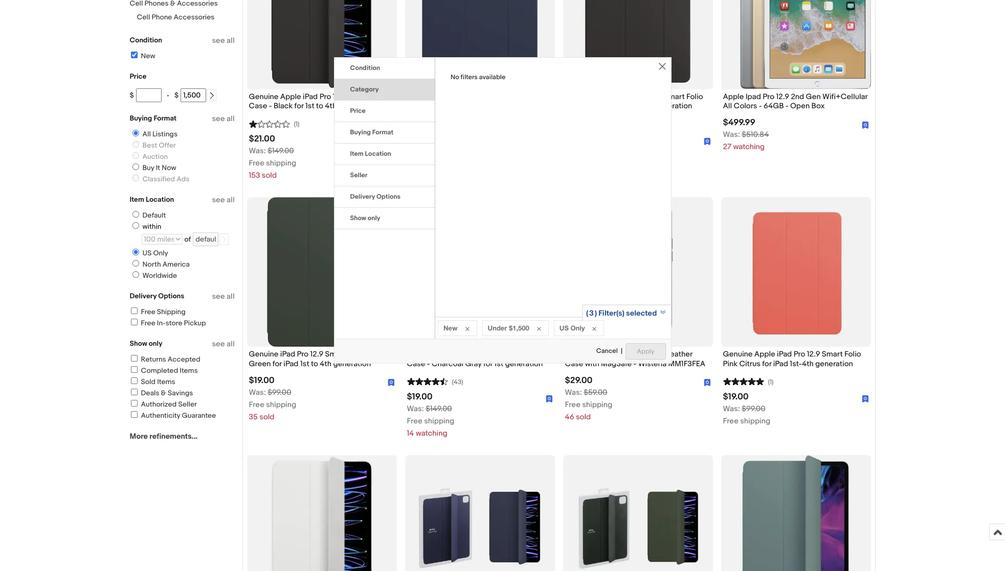 Task type: describe. For each thing, give the bounding box(es) containing it.
11" for $19.00
[[491, 350, 499, 360]]

see all button for condition
[[212, 36, 235, 46]]

ipad inside genuine apple ipad pro 11" smart folio case - charcoal gray for 1st generation
[[461, 350, 476, 360]]

1 vertical spatial item location
[[130, 195, 174, 204]]

(1) link for $21.00
[[249, 119, 299, 129]]

classified ads
[[142, 175, 189, 184]]

tab list containing condition
[[334, 58, 435, 230]]

store
[[166, 319, 182, 328]]

1 out of 5 stars image
[[249, 119, 290, 129]]

pink
[[723, 359, 738, 369]]

offer
[[159, 141, 176, 150]]

1st inside genuine apple ipad pro 11" smart folio case - charcoal gray for 1st generation
[[494, 359, 503, 369]]

apple for genuine apple ipad pro 12.9 smart folio case - black for 1st to 4th generation
[[596, 92, 617, 102]]

0 horizontal spatial us only
[[142, 249, 168, 258]]

all inside apple ipad pro 12.9 2nd gen wifi+cellular all colors - 64gb - open box
[[723, 101, 732, 111]]

under $1,500
[[488, 324, 529, 332]]

shipping for was: $59.00 free shipping 46 sold
[[582, 400, 612, 410]]

guarantee
[[182, 412, 216, 420]]

north
[[142, 260, 161, 269]]

genuine apple iphone 13 pro leather case with magsafe - wisteria mm1f3fea image
[[563, 198, 713, 347]]

1 horizontal spatial only
[[571, 324, 585, 332]]

now
[[162, 164, 176, 172]]

deals & savings link
[[129, 389, 193, 398]]

generation for genuine apple ipad pro 12.9 smart folio pink citrus for ipad 1st-4th generation
[[815, 359, 853, 369]]

see all button for item location
[[212, 195, 235, 205]]

Minimum Value text field
[[136, 88, 161, 102]]

north america link
[[128, 260, 192, 269]]

free for was: $149.00 free shipping 153 sold
[[249, 159, 264, 168]]

1st inside genuine apple ipad pro 12.9 smart folio case - black for 1st to 4th generation
[[621, 101, 631, 111]]

default
[[142, 211, 166, 220]]

price inside tab list
[[350, 107, 366, 115]]

genuine apple ipad pro 11" smart folio case - charcoal gray for 1st generation link
[[407, 350, 553, 372]]

accessories
[[174, 13, 215, 21]]

best offer link
[[128, 141, 178, 150]]

folio inside the genuine ipad pro 12.9 smart folio cyprus green for ipad 1st to 4th generation
[[348, 350, 364, 360]]

smart for genuine apple ipad pro 11" smart folio case - charcoal gray for 1st generation
[[500, 350, 521, 360]]

New checkbox
[[131, 52, 137, 58]]

wisteria
[[638, 359, 667, 369]]

(43)
[[452, 378, 463, 387]]

1 vertical spatial seller
[[178, 400, 197, 409]]

genuine apple ipad pro 12.9 smart folio cactus for ipad 1st to 4th generation image
[[742, 456, 850, 572]]

0 vertical spatial condition
[[130, 36, 162, 44]]

0 horizontal spatial show
[[130, 340, 147, 348]]

classified
[[142, 175, 175, 184]]

genuine for genuine apple ipad pro 11" smart folio case - black for 1st to 4th generation
[[249, 92, 278, 102]]

leather
[[666, 350, 692, 360]]

see all for delivery options
[[212, 292, 235, 302]]

smart for genuine apple ipad pro 12.9 smart folio pink citrus for ipad 1st-4th generation
[[822, 350, 843, 360]]

pro inside genuine ipad pro 12.9 smart folio deep navy mh023fe/a for 1st to 4th generation
[[455, 92, 467, 102]]

Classified Ads radio
[[132, 175, 139, 182]]

genuine for genuine apple ipad pro 11" smart folio case - charcoal gray for 1st generation
[[407, 350, 437, 360]]

north america
[[142, 260, 190, 269]]

delivery inside tab list
[[350, 193, 375, 201]]

refinements...
[[150, 432, 198, 442]]

see for buying format
[[212, 114, 225, 124]]

all for delivery options
[[227, 292, 235, 302]]

apple ipad pro 12.9 2nd gen wifi+cellular all colors - 64gb - open box link
[[723, 92, 869, 114]]

shipping for was: $149.00 free shipping 14 watching
[[424, 417, 454, 426]]

case inside genuine apple iphone 13 pro leather case with magsafe - wisteria mm1f3fea
[[565, 359, 583, 369]]

options inside tab list
[[376, 193, 401, 201]]

only inside tab list
[[368, 214, 380, 222]]

cell phone accessories
[[137, 13, 215, 21]]

to inside genuine apple ipad pro 11" smart folio case - black for 1st to 4th generation
[[316, 101, 323, 111]]

sold items link
[[129, 378, 175, 387]]

1 vertical spatial delivery options
[[130, 292, 184, 301]]

genuine ipad pro 12.9 smart folio deep navy mh023fe/a for 1st to 4th generation link
[[407, 92, 553, 114]]

1 vertical spatial new
[[443, 324, 458, 332]]

genuine apple ipad pro 12.9 smart folio pink citrus for ipad 1st-4th generation image
[[721, 198, 871, 347]]

buy it now link
[[128, 164, 178, 172]]

genuine apple ipad pro 12.9 smart folio case - black for 1st to 4th generation
[[565, 92, 703, 111]]

mh023fe/a
[[426, 101, 467, 111]]

free shipping
[[141, 308, 186, 317]]

$1,500
[[509, 324, 529, 332]]

free for was: $149.00 free shipping 14 watching
[[407, 417, 422, 426]]

magsafe
[[601, 359, 632, 369]]

all listings
[[142, 130, 177, 139]]

Free Shipping checkbox
[[131, 308, 137, 315]]

ipad inside genuine ipad pro 12.9 smart folio deep navy mh023fe/a for 1st to 4th generation
[[438, 92, 453, 102]]

citrus
[[739, 359, 761, 369]]

(1) for $19.00
[[768, 378, 774, 387]]

authenticity guarantee
[[141, 412, 216, 420]]

free in-store pickup
[[141, 319, 206, 328]]

for inside genuine apple ipad pro 11" smart folio case - charcoal gray for 1st generation
[[483, 359, 493, 369]]

ipad inside genuine apple ipad pro 12.9 smart folio case - black for 1st to 4th generation
[[619, 92, 634, 102]]

wifi+cellular
[[822, 92, 868, 102]]

14
[[407, 429, 414, 439]]

to inside genuine apple ipad pro 12.9 smart folio case - black for 1st to 4th generation
[[632, 101, 639, 111]]

filter(s)
[[599, 309, 624, 319]]

Deals & Savings checkbox
[[131, 389, 137, 396]]

- inside genuine apple ipad pro 12.9 smart folio case - black for 1st to 4th generation
[[585, 101, 588, 111]]

1st inside genuine apple ipad pro 11" smart folio case - black for 1st to 4th generation
[[305, 101, 314, 111]]

Buy It Now radio
[[132, 164, 139, 170]]

free in-store pickup link
[[129, 319, 206, 328]]

free for was: $59.00 free shipping 46 sold
[[565, 400, 580, 410]]

it
[[156, 164, 160, 172]]

All Listings radio
[[132, 130, 139, 137]]

$ for minimum value text box
[[130, 91, 134, 100]]

colors
[[734, 101, 757, 111]]

genuine ipad pro 12.9 smart folio deep navy mh023fe/a for 1st to 4th generation
[[407, 92, 551, 111]]

genuine apple ipad pro 11" smart folio case - black for 1st to 4th generation image
[[247, 0, 397, 90]]

all for buying format
[[227, 114, 235, 124]]

smart inside the genuine ipad pro 12.9 smart folio cyprus green for ipad 1st to 4th generation
[[325, 350, 346, 360]]

seller inside tab list
[[350, 171, 368, 179]]

0 vertical spatial format
[[154, 114, 177, 123]]

listings
[[152, 130, 177, 139]]

default link
[[128, 211, 168, 220]]

cell
[[137, 13, 150, 21]]

12.9 inside genuine apple ipad pro 12.9 smart folio case - black for 1st to 4th generation
[[649, 92, 662, 102]]

charcoal
[[432, 359, 463, 369]]

with
[[585, 359, 599, 369]]

pro inside genuine apple iphone 13 pro leather case with magsafe - wisteria mm1f3fea
[[653, 350, 665, 360]]

3
[[589, 309, 594, 319]]

$149.00 for $21.00
[[268, 146, 294, 156]]

all listings link
[[128, 130, 180, 139]]

Best Offer radio
[[132, 141, 139, 148]]

items for completed items
[[180, 367, 198, 375]]

returns accepted
[[141, 355, 200, 364]]

ipad
[[746, 92, 761, 102]]

folio inside genuine ipad pro 12.9 smart folio deep navy mh023fe/a for 1st to 4th generation
[[506, 92, 522, 102]]

12.9 for apple ipad pro 12.9 2nd gen wifi+cellular all colors - 64gb - open box
[[776, 92, 789, 102]]

46
[[565, 413, 574, 422]]

see all for buying format
[[212, 114, 235, 124]]

shipping for was: $149.00 free shipping 153 sold
[[266, 159, 296, 168]]

genuine apple ipad pro 11" smart folio case - black for 1st to 4th generation link
[[249, 92, 395, 114]]

for inside genuine ipad pro 12.9 smart folio deep navy mh023fe/a for 1st to 4th generation
[[469, 101, 478, 111]]

to inside genuine ipad pro 12.9 smart folio deep navy mh023fe/a for 1st to 4th generation
[[491, 101, 498, 111]]

smart for genuine apple ipad pro 11" smart folio case - black for 1st to 4th generation
[[342, 92, 363, 102]]

gray
[[465, 359, 482, 369]]

more
[[130, 432, 148, 442]]

no filters available tab panel
[[451, 73, 655, 278]]

153
[[249, 171, 260, 181]]

cancel button
[[596, 343, 618, 360]]

0 vertical spatial buying format
[[130, 114, 177, 123]]

genuine apple ipad pro 11" smart folio case - black for 1st to 4th generation
[[249, 92, 382, 111]]

pickup
[[184, 319, 206, 328]]

Apply submit
[[626, 344, 666, 360]]

$19.00 up was: $99.00 free shipping
[[723, 392, 749, 402]]

11" for $21.00
[[333, 92, 341, 102]]

returns accepted link
[[129, 355, 200, 364]]

genuine apple ipad pro 11" smart folio case - charcoal gray for 1st generation image
[[425, 198, 534, 347]]

0 vertical spatial item location
[[350, 150, 391, 158]]

1st inside the genuine ipad pro 12.9 smart folio cyprus green for ipad 1st to 4th generation
[[300, 359, 309, 369]]

buy
[[142, 164, 154, 172]]

was: for was: $99.00 free shipping
[[723, 404, 740, 414]]

64gb
[[764, 101, 784, 111]]

returns
[[141, 355, 166, 364]]

pro inside apple ipad pro 12.9 2nd gen wifi+cellular all colors - 64gb - open box
[[763, 92, 774, 102]]

genuine apple ipad pro 11" smart folio case - charcoal gray for 1st generation
[[407, 350, 543, 369]]

more refinements... button
[[130, 432, 198, 442]]

auction
[[142, 152, 168, 161]]

0 vertical spatial buying
[[130, 114, 152, 123]]

no
[[451, 73, 459, 81]]

watching inside was: $149.00 free shipping 14 watching
[[416, 429, 447, 439]]

4th for genuine ipad pro 12.9 smart folio deep navy mh023fe/a for 1st to 4th generation
[[500, 101, 511, 111]]

12.9 for genuine ipad pro 12.9 smart folio deep navy mh023fe/a for 1st to 4th generation
[[468, 92, 481, 102]]

Authorized Seller checkbox
[[131, 400, 137, 407]]

apple ipad pro 12.9 2nd gen wifi+cellular all colors - 64gb - open box image
[[721, 0, 871, 89]]

location inside tab list
[[365, 150, 391, 158]]

genuine apple ipad pro 11" 1st - 4th gen smart folio case - cyprus green image
[[563, 456, 713, 572]]

0 horizontal spatial location
[[146, 195, 174, 204]]

mm1f3fea
[[668, 359, 705, 369]]

america
[[163, 260, 190, 269]]

0 horizontal spatial only
[[153, 249, 168, 258]]

watching inside was: $510.84 27 watching
[[733, 142, 765, 152]]

genuine ipad pro 12.9 smart folio cyprus green for ipad 1st to 4th generation
[[249, 350, 392, 369]]

shipping
[[157, 308, 186, 317]]

1 vertical spatial item
[[130, 195, 144, 204]]

Worldwide radio
[[132, 272, 139, 278]]

all for condition
[[227, 36, 235, 46]]

genuine apple ipad pro 11" smart folio case - deep navy for 1st to 4th image
[[405, 456, 555, 572]]

case for genuine apple ipad pro 12.9 smart folio case - black for 1st to 4th generation
[[565, 101, 583, 111]]

generation for genuine ipad pro 12.9 smart folio cyprus green for ipad 1st to 4th generation
[[333, 359, 371, 369]]

5 out of 5 stars image for citrus
[[723, 377, 764, 387]]

worldwide
[[142, 272, 177, 280]]

item inside tab list
[[350, 150, 364, 158]]

genuine apple ipad pro 12.9 smart folio case - black for 1st to 4th generation image
[[563, 0, 713, 90]]

navy
[[407, 101, 424, 111]]

free for was: $99.00 free shipping
[[723, 417, 739, 426]]

genuine apple ipad pro 12.9 smart folio case - black for 1st to 4th generation link
[[565, 92, 711, 114]]

black for genuine apple ipad pro 12.9 smart folio case - black for 1st to 4th generation
[[590, 101, 609, 111]]

- inside genuine apple ipad pro 11" smart folio case - black for 1st to 4th generation
[[269, 101, 272, 111]]

green
[[249, 359, 271, 369]]

to inside the genuine ipad pro 12.9 smart folio cyprus green for ipad 1st to 4th generation
[[311, 359, 318, 369]]

apple inside apple ipad pro 12.9 2nd gen wifi+cellular all colors - 64gb - open box
[[723, 92, 744, 102]]

shipping for $19.00 $99.00 free shipping
[[424, 159, 454, 168]]

$59.00
[[584, 388, 607, 398]]

Maximum Value text field
[[181, 88, 206, 102]]

case for genuine apple ipad pro 11" smart folio case - black for 1st to 4th generation
[[249, 101, 267, 111]]

sold for $19.00
[[259, 413, 274, 422]]

see for show only
[[212, 340, 225, 349]]

1 horizontal spatial condition
[[350, 64, 380, 72]]

see for item location
[[212, 195, 225, 205]]

2nd
[[791, 92, 804, 102]]

was: $510.84 27 watching
[[723, 130, 769, 152]]

was: for was: $149.00 free shipping 153 sold
[[249, 146, 266, 156]]

genuine ipad pro 12.9 smart folio deep navy mh023fe/a for 1st to 4th generation image
[[422, 0, 538, 90]]

filters
[[461, 73, 478, 81]]

deep
[[524, 92, 543, 102]]

$499.99
[[723, 118, 755, 128]]

apple for genuine apple iphone 13 pro leather case with magsafe - wisteria mm1f3fea
[[596, 350, 617, 360]]

Free In-store Pickup checkbox
[[131, 319, 137, 326]]

genuine apple iphone 13 pro leather case with magsafe - wisteria mm1f3fea
[[565, 350, 705, 369]]

( 3 ) filter(s) selected
[[586, 309, 657, 319]]

show inside tab list
[[350, 214, 366, 222]]

genuine apple ipad pro 12.9 smart folio pink citrus for ipad 1st-4th generation link
[[723, 350, 869, 372]]

generation inside genuine apple ipad pro 11" smart folio case - black for 1st to 4th generation
[[338, 101, 376, 111]]

0 horizontal spatial new
[[141, 52, 155, 60]]

cell phone accessories link
[[137, 13, 215, 21]]

0 horizontal spatial delivery
[[130, 292, 157, 301]]

$149.00 for $19.00
[[426, 404, 452, 414]]



Task type: vqa. For each thing, say whether or not it's contained in the screenshot.
m***s
no



Task type: locate. For each thing, give the bounding box(es) containing it.
condition up new link on the top of the page
[[130, 36, 162, 44]]

4 all from the top
[[227, 292, 235, 302]]

completed items
[[141, 367, 198, 375]]

0 horizontal spatial seller
[[178, 400, 197, 409]]

iphone
[[619, 350, 643, 360]]

shipping for was: $99.00 free shipping 35 sold
[[266, 400, 296, 410]]

was: for was: $510.84 27 watching
[[723, 130, 740, 140]]

was:
[[723, 130, 740, 140], [249, 146, 266, 156], [249, 388, 266, 398], [565, 388, 582, 398], [407, 404, 424, 414], [723, 404, 740, 414]]

price down new link on the top of the page
[[130, 72, 146, 81]]

see all button for buying format
[[212, 114, 235, 124]]

1 vertical spatial format
[[372, 128, 393, 136]]

generation inside genuine apple ipad pro 12.9 smart folio pink citrus for ipad 1st-4th generation
[[815, 359, 853, 369]]

apple for genuine apple ipad pro 11" smart folio case - black for 1st to 4th generation
[[280, 92, 301, 102]]

all left colors
[[723, 101, 732, 111]]

was: $149.00 free shipping 153 sold
[[249, 146, 296, 181]]

items for sold items
[[157, 378, 175, 387]]

2 vertical spatial $99.00
[[742, 404, 765, 414]]

apple inside genuine apple iphone 13 pro leather case with magsafe - wisteria mm1f3fea
[[596, 350, 617, 360]]

items down accepted
[[180, 367, 198, 375]]

27
[[723, 142, 731, 152]]

1 $ from the left
[[130, 91, 134, 100]]

4th
[[325, 101, 337, 111], [500, 101, 511, 111], [641, 101, 653, 111], [320, 359, 331, 369], [802, 359, 814, 369]]

0 vertical spatial seller
[[350, 171, 368, 179]]

only
[[153, 249, 168, 258], [571, 324, 585, 332]]

0 horizontal spatial condition
[[130, 36, 162, 44]]

11" right gray
[[491, 350, 499, 360]]

1 horizontal spatial format
[[372, 128, 393, 136]]

5 out of 5 stars image down the navy
[[407, 119, 448, 129]]

1 horizontal spatial delivery options
[[350, 193, 401, 201]]

(
[[586, 309, 588, 319]]

completed
[[141, 367, 178, 375]]

genuine ipad pro 12.9 smart folio cyprus green for ipad 1st to 4th generation image
[[267, 198, 376, 347]]

format up listings
[[154, 114, 177, 123]]

12.9 inside genuine apple ipad pro 12.9 smart folio pink citrus for ipad 1st-4th generation
[[807, 350, 820, 360]]

1 horizontal spatial new
[[443, 324, 458, 332]]

$99.00 down mh023fe/a
[[426, 146, 449, 156]]

0 vertical spatial (1) link
[[249, 119, 299, 129]]

0 horizontal spatial 5 out of 5 stars image
[[407, 119, 448, 129]]

folio
[[365, 92, 382, 102], [506, 92, 522, 102], [686, 92, 703, 102], [348, 350, 364, 360], [523, 350, 540, 360], [844, 350, 861, 360]]

smart inside genuine apple ipad pro 12.9 smart folio pink citrus for ipad 1st-4th generation
[[822, 350, 843, 360]]

free inside "was: $149.00 free shipping 153 sold"
[[249, 159, 264, 168]]

of
[[184, 235, 191, 244]]

12.9 inside genuine ipad pro 12.9 smart folio deep navy mh023fe/a for 1st to 4th generation
[[468, 92, 481, 102]]

$99.00 for was: $99.00 free shipping 35 sold
[[268, 388, 291, 398]]

Auction radio
[[132, 152, 139, 159]]

1 vertical spatial only
[[149, 340, 162, 348]]

3 see from the top
[[212, 195, 225, 205]]

$510.84
[[742, 130, 769, 140]]

new link
[[129, 52, 155, 60]]

(1) link up $21.00
[[249, 119, 299, 129]]

shipping for was: $99.00 free shipping
[[740, 417, 770, 426]]

new right new checkbox
[[141, 52, 155, 60]]

free inside the was: $59.00 free shipping 46 sold
[[565, 400, 580, 410]]

$149.00 down $21.00
[[268, 146, 294, 156]]

free for $19.00 $99.00 free shipping
[[407, 159, 422, 168]]

0 horizontal spatial format
[[154, 114, 177, 123]]

smart inside genuine apple ipad pro 12.9 smart folio case - black for 1st to 4th generation
[[664, 92, 685, 102]]

0 horizontal spatial price
[[130, 72, 146, 81]]

$21.00
[[249, 134, 275, 144]]

see for delivery options
[[212, 292, 225, 302]]

apple for genuine apple ipad pro 12.9 smart folio pink citrus for ipad 1st-4th generation
[[754, 350, 775, 360]]

5 out of 5 stars image down citrus in the right of the page
[[723, 377, 764, 387]]

1 vertical spatial (1) link
[[723, 377, 774, 387]]

free for was: $99.00 free shipping 35 sold
[[249, 400, 264, 410]]

was: $99.00 free shipping
[[723, 404, 770, 426]]

1 horizontal spatial 5 out of 5 stars image
[[723, 377, 764, 387]]

$149.00 inside "was: $149.00 free shipping 153 sold"
[[268, 146, 294, 156]]

0 vertical spatial watching
[[733, 142, 765, 152]]

$ left minimum value text box
[[130, 91, 134, 100]]

buying up all listings option
[[130, 114, 152, 123]]

pro
[[319, 92, 331, 102], [455, 92, 467, 102], [636, 92, 647, 102], [763, 92, 774, 102], [297, 350, 309, 360], [478, 350, 489, 360], [653, 350, 665, 360], [794, 350, 805, 360]]

no filters available
[[451, 73, 506, 81]]

buying format inside tab list
[[350, 128, 393, 136]]

see for condition
[[212, 36, 225, 46]]

1 black from the left
[[274, 101, 293, 111]]

was: up 27
[[723, 130, 740, 140]]

category
[[350, 85, 379, 93]]

$19.00 $99.00 free shipping
[[407, 134, 454, 168]]

0 horizontal spatial show only
[[130, 340, 162, 348]]

item location
[[350, 150, 391, 158], [130, 195, 174, 204]]

best offer
[[142, 141, 176, 150]]

2 see all button from the top
[[212, 114, 235, 124]]

case for genuine apple ipad pro 11" smart folio case - charcoal gray for 1st generation
[[407, 359, 425, 369]]

$99.00 inside was: $99.00 free shipping 35 sold
[[268, 388, 291, 398]]

1 vertical spatial buying format
[[350, 128, 393, 136]]

sold
[[141, 378, 156, 387]]

watching down $510.84
[[733, 142, 765, 152]]

3 see all button from the top
[[212, 195, 235, 205]]

was: $149.00 free shipping 14 watching
[[407, 404, 454, 439]]

open
[[790, 101, 810, 111]]

pro inside genuine apple ipad pro 12.9 smart folio pink citrus for ipad 1st-4th generation
[[794, 350, 805, 360]]

$19.00 down 4.5 out of 5 stars image
[[407, 392, 433, 402]]

1 vertical spatial (1)
[[768, 378, 774, 387]]

format down category
[[372, 128, 393, 136]]

12.9 inside the genuine ipad pro 12.9 smart folio cyprus green for ipad 1st to 4th generation
[[310, 350, 323, 360]]

0 horizontal spatial all
[[142, 130, 151, 139]]

0 vertical spatial options
[[376, 193, 401, 201]]

$99.00 inside the $19.00 $99.00 free shipping
[[426, 146, 449, 156]]

0 horizontal spatial black
[[274, 101, 293, 111]]

was: down pink
[[723, 404, 740, 414]]

genuine apple ipad pro 12.9 smart folio pink citrus for ipad 1st-4th generation
[[723, 350, 861, 369]]

shipping
[[266, 159, 296, 168], [424, 159, 454, 168], [266, 400, 296, 410], [582, 400, 612, 410], [424, 417, 454, 426], [740, 417, 770, 426]]

case inside genuine apple ipad pro 11" smart folio case - black for 1st to 4th generation
[[249, 101, 267, 111]]

was: for was: $59.00 free shipping 46 sold
[[565, 388, 582, 398]]

12.9 for genuine ipad pro 12.9 smart folio cyprus green for ipad 1st to 4th generation
[[310, 350, 323, 360]]

apple inside genuine apple ipad pro 11" smart folio case - black for 1st to 4th generation
[[280, 92, 301, 102]]

(1)
[[294, 120, 299, 129], [768, 378, 774, 387]]

folio for genuine apple ipad pro 12.9 smart folio pink citrus for ipad 1st-4th generation
[[844, 350, 861, 360]]

1 horizontal spatial delivery
[[350, 193, 375, 201]]

0 horizontal spatial items
[[157, 378, 175, 387]]

shipping inside the was: $59.00 free shipping 46 sold
[[582, 400, 612, 410]]

4th inside genuine ipad pro 12.9 smart folio deep navy mh023fe/a for 1st to 4th generation
[[500, 101, 511, 111]]

case inside genuine apple ipad pro 11" smart folio case - charcoal gray for 1st generation
[[407, 359, 425, 369]]

0 vertical spatial price
[[130, 72, 146, 81]]

seller
[[350, 171, 368, 179], [178, 400, 197, 409]]

generation inside the genuine ipad pro 12.9 smart folio cyprus green for ipad 1st to 4th generation
[[333, 359, 371, 369]]

price down category
[[350, 107, 366, 115]]

folio inside genuine apple ipad pro 11" smart folio case - black for 1st to 4th generation
[[365, 92, 382, 102]]

was: up 35
[[249, 388, 266, 398]]

accepted
[[168, 355, 200, 364]]

1 horizontal spatial location
[[365, 150, 391, 158]]

submit price range image
[[208, 92, 215, 99]]

case right deep on the right top
[[565, 101, 583, 111]]

generation for genuine ipad pro 12.9 smart folio deep navy mh023fe/a for 1st to 4th generation
[[513, 101, 551, 111]]

1 see all button from the top
[[212, 36, 235, 46]]

items up deals & savings
[[157, 378, 175, 387]]

all for item location
[[227, 195, 235, 205]]

(1) down genuine apple ipad pro 12.9 smart folio pink citrus for ipad 1st-4th generation
[[768, 378, 774, 387]]

genuine for genuine apple ipad pro 12.9 smart folio pink citrus for ipad 1st-4th generation
[[723, 350, 753, 360]]

$19.00 down green
[[249, 376, 275, 386]]

apple inside genuine apple ipad pro 11" smart folio case - charcoal gray for 1st generation
[[438, 350, 459, 360]]

North America radio
[[132, 260, 139, 267]]

4th inside genuine apple ipad pro 12.9 smart folio case - black for 1st to 4th generation
[[641, 101, 653, 111]]

sold for $29.00
[[576, 413, 591, 422]]

us right '$1,500'
[[559, 324, 569, 332]]

$99.00 down citrus in the right of the page
[[742, 404, 765, 414]]

0 vertical spatial us
[[142, 249, 152, 258]]

authorized
[[141, 400, 177, 409]]

1 vertical spatial price
[[350, 107, 366, 115]]

tab list
[[334, 58, 435, 230]]

genuine inside genuine apple ipad pro 12.9 smart folio case - black for 1st to 4th generation
[[565, 92, 595, 102]]

under
[[488, 324, 507, 332]]

(1) link for $19.00
[[723, 377, 774, 387]]

Default radio
[[132, 211, 139, 218]]

Returns Accepted checkbox
[[131, 355, 137, 362]]

genuine inside genuine apple iphone 13 pro leather case with magsafe - wisteria mm1f3fea
[[565, 350, 595, 360]]

0 vertical spatial 5 out of 5 stars image
[[407, 119, 448, 129]]

12.9 inside apple ipad pro 12.9 2nd gen wifi+cellular all colors - 64gb - open box
[[776, 92, 789, 102]]

shipping inside was: $149.00 free shipping 14 watching
[[424, 417, 454, 426]]

us only link
[[128, 249, 170, 258]]

case inside genuine apple ipad pro 12.9 smart folio case - black for 1st to 4th generation
[[565, 101, 583, 111]]

generation for genuine apple ipad pro 11" smart folio case - charcoal gray for 1st generation
[[505, 359, 543, 369]]

0 vertical spatial $99.00
[[426, 146, 449, 156]]

1 vertical spatial items
[[157, 378, 175, 387]]

was: down $21.00
[[249, 146, 266, 156]]

1 vertical spatial condition
[[350, 64, 380, 72]]

11" inside genuine apple ipad pro 11" smart folio case - charcoal gray for 1st generation
[[491, 350, 499, 360]]

1 horizontal spatial black
[[590, 101, 609, 111]]

sold right 153 at the top left of page
[[262, 171, 277, 181]]

pro inside the genuine ipad pro 12.9 smart folio cyprus green for ipad 1st to 4th generation
[[297, 350, 309, 360]]

close image
[[659, 63, 666, 70]]

more refinements...
[[130, 432, 198, 442]]

format
[[154, 114, 177, 123], [372, 128, 393, 136]]

watching right the 14
[[416, 429, 447, 439]]

4 see all from the top
[[212, 292, 235, 302]]

5 see all button from the top
[[212, 340, 235, 349]]

0 horizontal spatial item location
[[130, 195, 174, 204]]

genuine for genuine apple ipad pro 12.9 smart folio case - black for 1st to 4th generation
[[565, 92, 595, 102]]

4.5 out of 5 stars image
[[407, 377, 448, 387]]

1 horizontal spatial 11"
[[491, 350, 499, 360]]

0 horizontal spatial only
[[149, 340, 162, 348]]

pro inside genuine apple ipad pro 11" smart folio case - charcoal gray for 1st generation
[[478, 350, 489, 360]]

$149.00 inside was: $149.00 free shipping 14 watching
[[426, 404, 452, 414]]

free inside was: $99.00 free shipping 35 sold
[[249, 400, 264, 410]]

$19.00 down the navy
[[407, 134, 433, 144]]

show only inside tab list
[[350, 214, 380, 222]]

$149.00
[[268, 146, 294, 156], [426, 404, 452, 414]]

1 all from the top
[[227, 36, 235, 46]]

0 horizontal spatial 11"
[[333, 92, 341, 102]]

$99.00 for $19.00 $99.00 free shipping
[[426, 146, 449, 156]]

for inside genuine apple ipad pro 11" smart folio case - black for 1st to 4th generation
[[294, 101, 304, 111]]

genuine ipad pro 12.9 smart folio cyprus green for ipad 1st to 4th generation link
[[249, 350, 395, 372]]

(43) link
[[407, 377, 463, 387]]

free inside was: $99.00 free shipping
[[723, 417, 739, 426]]

items
[[180, 367, 198, 375], [157, 378, 175, 387]]

3 all from the top
[[227, 195, 235, 205]]

black
[[274, 101, 293, 111], [590, 101, 609, 111]]

condition
[[130, 36, 162, 44], [350, 64, 380, 72]]

within radio
[[132, 222, 139, 229]]

[object undefined] image
[[704, 138, 711, 145], [387, 378, 395, 387], [387, 380, 395, 387], [545, 394, 553, 403], [545, 396, 553, 403]]

0 horizontal spatial options
[[158, 292, 184, 301]]

4th inside genuine apple ipad pro 12.9 smart folio pink citrus for ipad 1st-4th generation
[[802, 359, 814, 369]]

watching
[[733, 142, 765, 152], [416, 429, 447, 439]]

genuine inside genuine apple ipad pro 12.9 smart folio pink citrus for ipad 1st-4th generation
[[723, 350, 753, 360]]

1 horizontal spatial show
[[350, 214, 366, 222]]

35
[[249, 413, 258, 422]]

1 vertical spatial $99.00
[[268, 388, 291, 398]]

0 horizontal spatial $99.00
[[268, 388, 291, 398]]

pro inside genuine apple ipad pro 11" smart folio case - black for 1st to 4th generation
[[319, 92, 331, 102]]

was: for was: $149.00 free shipping 14 watching
[[407, 404, 424, 414]]

genuine for genuine ipad pro 12.9 smart folio cyprus green for ipad 1st to 4th generation
[[249, 350, 278, 360]]

folio inside genuine apple ipad pro 11" smart folio case - charcoal gray for 1st generation
[[523, 350, 540, 360]]

was: inside was: $149.00 free shipping 14 watching
[[407, 404, 424, 414]]

0 horizontal spatial buying format
[[130, 114, 177, 123]]

1 vertical spatial location
[[146, 195, 174, 204]]

shipping inside was: $99.00 free shipping
[[740, 417, 770, 426]]

for inside the genuine ipad pro 12.9 smart folio cyprus green for ipad 1st to 4th generation
[[273, 359, 282, 369]]

1 horizontal spatial $149.00
[[426, 404, 452, 414]]

shipping inside was: $99.00 free shipping 35 sold
[[266, 400, 296, 410]]

(1) link down citrus in the right of the page
[[723, 377, 774, 387]]

case up 4.5 out of 5 stars image
[[407, 359, 425, 369]]

0 vertical spatial (1)
[[294, 120, 299, 129]]

smart inside genuine apple ipad pro 11" smart folio case - black for 1st to 4th generation
[[342, 92, 363, 102]]

delivery
[[350, 193, 375, 201], [130, 292, 157, 301]]

5 all from the top
[[227, 340, 235, 349]]

2 horizontal spatial $99.00
[[742, 404, 765, 414]]

4th inside genuine apple ipad pro 11" smart folio case - black for 1st to 4th generation
[[325, 101, 337, 111]]

genuine for genuine apple iphone 13 pro leather case with magsafe - wisteria mm1f3fea
[[565, 350, 595, 360]]

1 vertical spatial us only
[[559, 324, 585, 332]]

5 see all from the top
[[212, 340, 235, 349]]

us
[[142, 249, 152, 258], [559, 324, 569, 332]]

1 vertical spatial buying
[[350, 128, 371, 136]]

1 horizontal spatial all
[[723, 101, 732, 111]]

all for show only
[[227, 340, 235, 349]]

us only
[[142, 249, 168, 258], [559, 324, 585, 332]]

pro inside genuine apple ipad pro 12.9 smart folio case - black for 1st to 4th generation
[[636, 92, 647, 102]]

free inside the $19.00 $99.00 free shipping
[[407, 159, 422, 168]]

see
[[212, 36, 225, 46], [212, 114, 225, 124], [212, 195, 225, 205], [212, 292, 225, 302], [212, 340, 225, 349]]

2 all from the top
[[227, 114, 235, 124]]

was: down the $29.00 on the right bottom of page
[[565, 388, 582, 398]]

Sold Items checkbox
[[131, 378, 137, 385]]

1 see all from the top
[[212, 36, 235, 46]]

0 vertical spatial only
[[368, 214, 380, 222]]

auction link
[[128, 152, 170, 161]]

1 vertical spatial show
[[130, 340, 147, 348]]

genuine
[[249, 92, 278, 102], [407, 92, 437, 102], [565, 92, 595, 102], [249, 350, 278, 360], [407, 350, 437, 360], [565, 350, 595, 360], [723, 350, 753, 360]]

0 horizontal spatial $149.00
[[268, 146, 294, 156]]

was: up the 14
[[407, 404, 424, 414]]

11" left category
[[333, 92, 341, 102]]

see all for item location
[[212, 195, 235, 205]]

buying format down category
[[350, 128, 393, 136]]

$99.00 down green
[[268, 388, 291, 398]]

1 horizontal spatial show only
[[350, 214, 380, 222]]

(1) for $21.00
[[294, 120, 299, 129]]

0 horizontal spatial watching
[[416, 429, 447, 439]]

generation inside genuine apple ipad pro 12.9 smart folio case - black for 1st to 4th generation
[[654, 101, 692, 111]]

sold right 46
[[576, 413, 591, 422]]

5 out of 5 stars image
[[407, 119, 448, 129], [723, 377, 764, 387]]

0 vertical spatial items
[[180, 367, 198, 375]]

sold for $21.00
[[262, 171, 277, 181]]

$ left maximum value text field
[[174, 91, 179, 100]]

0 vertical spatial show
[[350, 214, 366, 222]]

ipad inside genuine apple ipad pro 11" smart folio case - black for 1st to 4th generation
[[303, 92, 318, 102]]

1 vertical spatial $149.00
[[426, 404, 452, 414]]

1st inside genuine ipad pro 12.9 smart folio deep navy mh023fe/a for 1st to 4th generation
[[480, 101, 489, 111]]

[object undefined] image
[[862, 120, 869, 129], [862, 122, 869, 129], [704, 136, 711, 145], [704, 378, 711, 387], [704, 380, 711, 387], [862, 394, 869, 403], [862, 396, 869, 403]]

sold inside the was: $59.00 free shipping 46 sold
[[576, 413, 591, 422]]

to
[[316, 101, 323, 111], [491, 101, 498, 111], [632, 101, 639, 111], [311, 359, 318, 369]]

4 see from the top
[[212, 292, 225, 302]]

1 horizontal spatial us
[[559, 324, 569, 332]]

genuine inside genuine ipad pro 12.9 smart folio deep navy mh023fe/a for 1st to 4th generation
[[407, 92, 437, 102]]

2 $ from the left
[[174, 91, 179, 100]]

buying format up all listings link in the left top of the page
[[130, 114, 177, 123]]

generation inside genuine apple ipad pro 11" smart folio case - charcoal gray for 1st generation
[[505, 359, 543, 369]]

deals & savings
[[141, 389, 193, 398]]

0 vertical spatial item
[[350, 150, 364, 158]]

free
[[249, 159, 264, 168], [407, 159, 422, 168], [141, 308, 155, 317], [141, 319, 155, 328], [249, 400, 264, 410], [565, 400, 580, 410], [407, 417, 422, 426], [723, 417, 739, 426]]

(1) right 1 out of 5 stars image
[[294, 120, 299, 129]]

us right the 'us only' option
[[142, 249, 152, 258]]

0 vertical spatial 11"
[[333, 92, 341, 102]]

see all for condition
[[212, 36, 235, 46]]

free inside was: $149.00 free shipping 14 watching
[[407, 417, 422, 426]]

1 horizontal spatial buying format
[[350, 128, 393, 136]]

was: $99.00 free shipping 35 sold
[[249, 388, 296, 422]]

apple for genuine apple ipad pro 11" smart folio case - charcoal gray for 1st generation
[[438, 350, 459, 360]]

1 horizontal spatial items
[[180, 367, 198, 375]]

1 vertical spatial options
[[158, 292, 184, 301]]

0 vertical spatial delivery
[[350, 193, 375, 201]]

new up charcoal
[[443, 324, 458, 332]]

see all button for delivery options
[[212, 292, 235, 302]]

4 see all button from the top
[[212, 292, 235, 302]]

format inside tab list
[[372, 128, 393, 136]]

sold inside was: $99.00 free shipping 35 sold
[[259, 413, 274, 422]]

see all
[[212, 36, 235, 46], [212, 114, 235, 124], [212, 195, 235, 205], [212, 292, 235, 302], [212, 340, 235, 349]]

1 horizontal spatial $99.00
[[426, 146, 449, 156]]

1 vertical spatial 5 out of 5 stars image
[[723, 377, 764, 387]]

folio inside genuine apple ipad pro 12.9 smart folio case - black for 1st to 4th generation
[[686, 92, 703, 102]]

1 horizontal spatial options
[[376, 193, 401, 201]]

within
[[142, 222, 161, 231]]

black for genuine apple ipad pro 11" smart folio case - black for 1st to 4th generation
[[274, 101, 293, 111]]

smart for genuine apple ipad pro 12.9 smart folio case - black for 1st to 4th generation
[[664, 92, 685, 102]]

1 see from the top
[[212, 36, 225, 46]]

0 vertical spatial location
[[365, 150, 391, 158]]

condition up category
[[350, 64, 380, 72]]

sold right 35
[[259, 413, 274, 422]]

savings
[[168, 389, 193, 398]]

- inside genuine apple iphone 13 pro leather case with magsafe - wisteria mm1f3fea
[[633, 359, 636, 369]]

1 horizontal spatial buying
[[350, 128, 371, 136]]

1 horizontal spatial (1)
[[768, 378, 774, 387]]

worldwide link
[[128, 272, 179, 280]]

$ for maximum value text field
[[174, 91, 179, 100]]

genuine inside the genuine ipad pro 12.9 smart folio cyprus green for ipad 1st to 4th generation
[[249, 350, 278, 360]]

1 vertical spatial all
[[142, 130, 151, 139]]

folio for genuine apple ipad pro 11" smart folio case - black for 1st to 4th generation
[[365, 92, 382, 102]]

1 horizontal spatial price
[[350, 107, 366, 115]]

1 vertical spatial us
[[559, 324, 569, 332]]

was: for was: $99.00 free shipping 35 sold
[[249, 388, 266, 398]]

4th for genuine apple ipad pro 12.9 smart folio pink citrus for ipad 1st-4th generation
[[802, 359, 814, 369]]

0 horizontal spatial item
[[130, 195, 144, 204]]

folio for genuine apple ipad pro 11" smart folio case - charcoal gray for 1st generation
[[523, 350, 540, 360]]

default text field
[[193, 233, 219, 247]]

1 horizontal spatial only
[[368, 214, 380, 222]]

apple inside genuine apple ipad pro 12.9 smart folio pink citrus for ipad 1st-4th generation
[[754, 350, 775, 360]]

0 vertical spatial $149.00
[[268, 146, 294, 156]]

for inside genuine apple ipad pro 12.9 smart folio case - black for 1st to 4th generation
[[610, 101, 620, 111]]

completed items link
[[129, 367, 198, 375]]

1 vertical spatial only
[[571, 324, 585, 332]]

genuine for genuine ipad pro 12.9 smart folio deep navy mh023fe/a for 1st to 4th generation
[[407, 92, 437, 102]]

apple ipad pro 12.9 2nd gen wifi+cellular all colors - 64gb - open box
[[723, 92, 868, 111]]

$149.00 down (43) link
[[426, 404, 452, 414]]

0 horizontal spatial us
[[142, 249, 152, 258]]

all right all listings option
[[142, 130, 151, 139]]

US Only radio
[[132, 249, 139, 256]]

)
[[595, 309, 597, 319]]

black inside genuine apple ipad pro 11" smart folio case - black for 1st to 4th generation
[[274, 101, 293, 111]]

see all button for show only
[[212, 340, 235, 349]]

Completed Items checkbox
[[131, 367, 137, 373]]

smart inside genuine ipad pro 12.9 smart folio deep navy mh023fe/a for 1st to 4th generation
[[483, 92, 504, 102]]

case up the $29.00 on the right bottom of page
[[565, 359, 583, 369]]

was: inside was: $99.00 free shipping 35 sold
[[249, 388, 266, 398]]

for inside genuine apple ipad pro 12.9 smart folio pink citrus for ipad 1st-4th generation
[[762, 359, 771, 369]]

0 vertical spatial new
[[141, 52, 155, 60]]

buying down category
[[350, 128, 371, 136]]

0 horizontal spatial (1) link
[[249, 119, 299, 129]]

2 see from the top
[[212, 114, 225, 124]]

2 black from the left
[[590, 101, 609, 111]]

folio for genuine apple ipad pro 12.9 smart folio case - black for 1st to 4th generation
[[686, 92, 703, 102]]

case up 1 out of 5 stars image
[[249, 101, 267, 111]]

genuine inside genuine apple ipad pro 11" smart folio case - black for 1st to 4th generation
[[249, 92, 278, 102]]

mxt32fe/a genuine apple ipad pro 11" 1st - 4th gen smart folio white smart folio image
[[247, 456, 397, 572]]

$99.00 inside was: $99.00 free shipping
[[742, 404, 765, 414]]

was: inside was: $510.84 27 watching
[[723, 130, 740, 140]]

0 vertical spatial delivery options
[[350, 193, 401, 201]]

deals
[[141, 389, 159, 398]]

- inside genuine apple ipad pro 11" smart folio case - charcoal gray for 1st generation
[[427, 359, 430, 369]]

was: inside the was: $59.00 free shipping 46 sold
[[565, 388, 582, 398]]

see all for show only
[[212, 340, 235, 349]]

show
[[350, 214, 366, 222], [130, 340, 147, 348]]

0 vertical spatial us only
[[142, 249, 168, 258]]

buying inside tab list
[[350, 128, 371, 136]]

0 horizontal spatial buying
[[130, 114, 152, 123]]

4th for genuine ipad pro 12.9 smart folio cyprus green for ipad 1st to 4th generation
[[320, 359, 331, 369]]

1 horizontal spatial item
[[350, 150, 364, 158]]

best
[[142, 141, 157, 150]]

Authenticity Guarantee checkbox
[[131, 412, 137, 418]]

go image
[[221, 236, 228, 244]]

$19.00 inside the $19.00 $99.00 free shipping
[[407, 134, 433, 144]]

5 out of 5 stars image for mh023fe/a
[[407, 119, 448, 129]]

0 horizontal spatial $
[[130, 91, 134, 100]]

delivery options inside tab list
[[350, 193, 401, 201]]

folio inside genuine apple ipad pro 12.9 smart folio pink citrus for ipad 1st-4th generation
[[844, 350, 861, 360]]

3 see all from the top
[[212, 195, 235, 205]]

0 vertical spatial show only
[[350, 214, 380, 222]]

5 see from the top
[[212, 340, 225, 349]]

black inside genuine apple ipad pro 12.9 smart folio case - black for 1st to 4th generation
[[590, 101, 609, 111]]

available
[[479, 73, 506, 81]]

1 horizontal spatial $
[[174, 91, 179, 100]]

1 vertical spatial delivery
[[130, 292, 157, 301]]

2 see all from the top
[[212, 114, 235, 124]]

$99.00 for was: $99.00 free shipping
[[742, 404, 765, 414]]

4th inside the genuine ipad pro 12.9 smart folio cyprus green for ipad 1st to 4th generation
[[320, 359, 331, 369]]

13
[[644, 350, 651, 360]]



